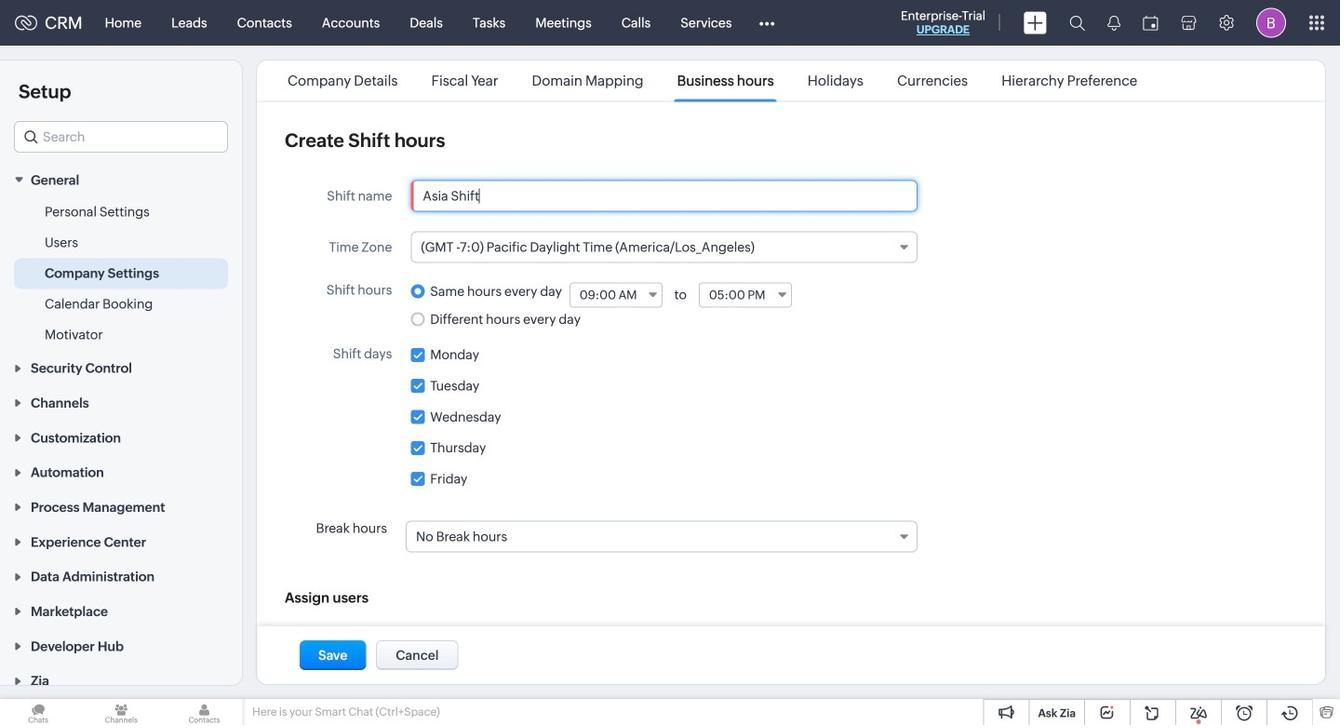 Task type: vqa. For each thing, say whether or not it's contained in the screenshot.
Last Name, First Name
no



Task type: locate. For each thing, give the bounding box(es) containing it.
None text field
[[571, 284, 662, 307]]

None text field
[[700, 284, 791, 307]]

search image
[[1070, 15, 1086, 31]]

list
[[271, 61, 1155, 101]]

region
[[0, 197, 242, 350]]

calendar image
[[1144, 15, 1159, 30]]

search element
[[1059, 0, 1097, 46]]

signals image
[[1108, 15, 1121, 31]]

profile element
[[1246, 0, 1298, 45]]

profile image
[[1257, 8, 1287, 38]]

contacts image
[[166, 699, 243, 725]]

channels image
[[83, 699, 160, 725]]

create menu element
[[1013, 0, 1059, 45]]

E.g.: US Shift text field
[[412, 181, 917, 211]]

logo image
[[15, 15, 37, 30]]

None field
[[14, 121, 228, 153], [411, 231, 918, 263], [406, 521, 918, 553], [411, 231, 918, 263], [406, 521, 918, 553]]

none field search
[[14, 121, 228, 153]]



Task type: describe. For each thing, give the bounding box(es) containing it.
signals element
[[1097, 0, 1132, 46]]

create menu image
[[1024, 12, 1048, 34]]

chats image
[[0, 699, 77, 725]]

Other Modules field
[[747, 8, 787, 38]]

Search text field
[[15, 122, 227, 152]]



